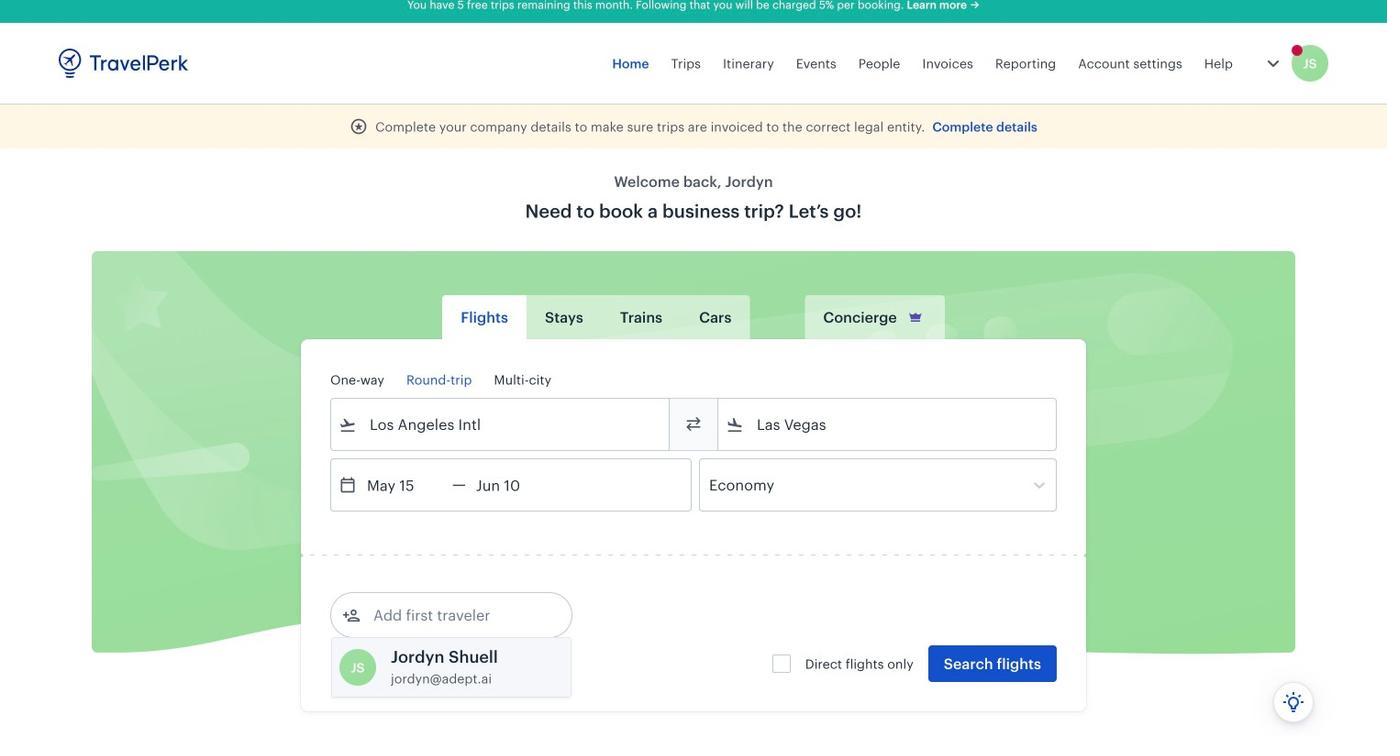 Task type: describe. For each thing, give the bounding box(es) containing it.
From search field
[[357, 410, 645, 440]]

To search field
[[744, 410, 1033, 440]]

Add first traveler search field
[[361, 601, 552, 631]]

Return text field
[[466, 460, 562, 511]]



Task type: locate. For each thing, give the bounding box(es) containing it.
Depart text field
[[357, 460, 452, 511]]



